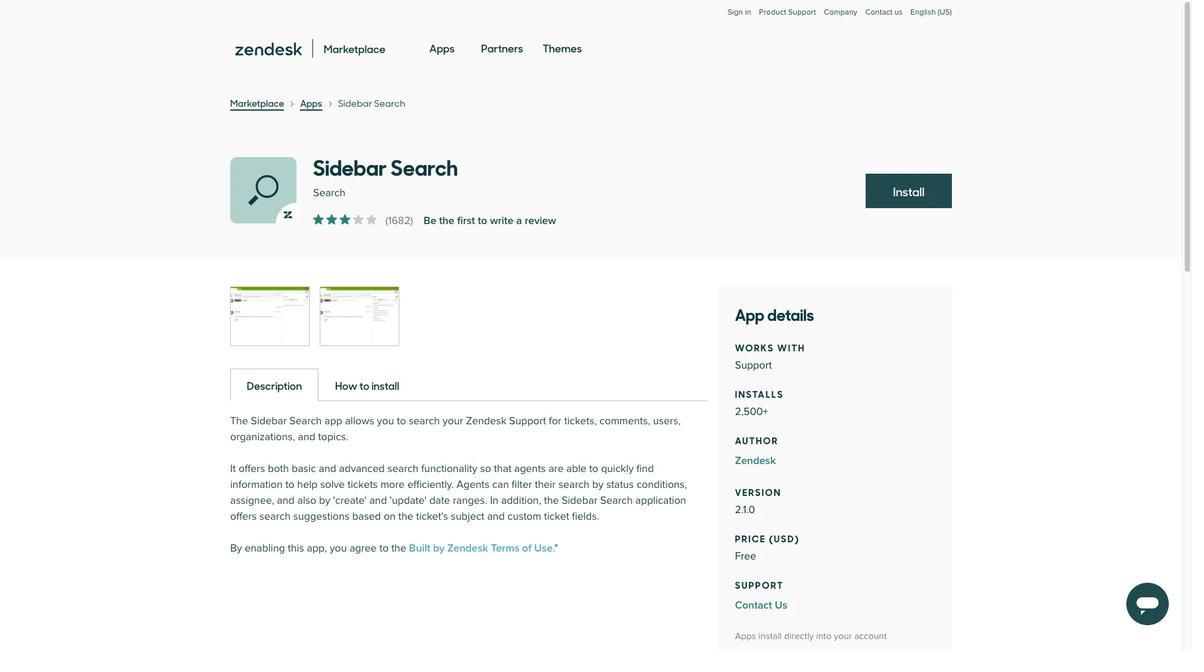 Task type: describe. For each thing, give the bounding box(es) containing it.
custom
[[508, 510, 541, 523]]

ranges.
[[453, 494, 487, 508]]

'create'
[[333, 494, 367, 508]]

installs
[[735, 387, 784, 401]]

app
[[735, 302, 764, 326]]

to left help
[[285, 478, 295, 492]]

support inside global-navigation-secondary element
[[788, 7, 816, 17]]

subject
[[451, 510, 484, 523]]

2 vertical spatial apps
[[735, 631, 756, 642]]

addition,
[[501, 494, 541, 508]]

sign in
[[728, 7, 751, 17]]

and up solve
[[319, 462, 336, 476]]

price (usd) free
[[735, 531, 800, 563]]

built by zendesk terms of use link
[[409, 542, 553, 555]]

product support
[[759, 7, 816, 17]]

2.1.0
[[735, 504, 755, 517]]

and up the on
[[369, 494, 387, 508]]

sidebar inside sidebar search search
[[313, 151, 387, 182]]

tab list containing description
[[230, 368, 708, 401]]

use
[[534, 542, 553, 555]]

of
[[522, 542, 532, 555]]

support inside works with support
[[735, 359, 772, 372]]

be
[[424, 214, 436, 228]]

product
[[759, 7, 786, 17]]

details
[[767, 302, 814, 326]]

search inside 'the sidebar search app allows you to search your zendesk support for tickets, comments, users, organizations, and topics.'
[[289, 415, 322, 428]]

version 2.1.0
[[735, 485, 782, 517]]

(us)
[[938, 7, 952, 17]]

directly
[[784, 631, 814, 642]]

)
[[410, 214, 413, 228]]

and down in
[[487, 510, 505, 523]]

0 vertical spatial apps
[[429, 40, 455, 55]]

0 horizontal spatial apps link
[[300, 96, 322, 111]]

based
[[352, 510, 381, 523]]

marketplace
[[230, 96, 284, 109]]

installs 2,500+
[[735, 387, 784, 419]]

application
[[635, 494, 686, 508]]

app
[[325, 415, 342, 428]]

organizations,
[[230, 431, 295, 444]]

solve
[[320, 478, 345, 492]]

and inside 'the sidebar search app allows you to search your zendesk support for tickets, comments, users, organizations, and topics.'
[[298, 431, 315, 444]]

3 star fill image from the left
[[353, 214, 364, 225]]

1 star fill image from the left
[[313, 214, 324, 225]]

marketplace link
[[230, 96, 284, 111]]

( 1682 )
[[385, 214, 413, 228]]

english (us) link
[[911, 7, 952, 31]]

2 horizontal spatial by
[[592, 478, 604, 492]]

support inside 'the sidebar search app allows you to search your zendesk support for tickets, comments, users, organizations, and topics.'
[[509, 415, 546, 428]]

sidebar search search
[[313, 151, 458, 200]]

app,
[[307, 542, 327, 555]]

agree
[[350, 542, 377, 555]]

the inside be the first to write a review "link"
[[439, 214, 454, 228]]

write
[[490, 214, 514, 228]]

version
[[735, 485, 782, 499]]

description
[[247, 378, 302, 393]]

date
[[429, 494, 450, 508]]

(
[[385, 214, 388, 228]]

fields.
[[572, 510, 599, 523]]

tickets,
[[564, 415, 597, 428]]

free
[[735, 550, 756, 563]]

ticket's
[[416, 510, 448, 523]]

you inside 'the sidebar search app allows you to search your zendesk support for tickets, comments, users, organizations, and topics.'
[[377, 415, 394, 428]]

works with support
[[735, 340, 806, 372]]

agents
[[457, 478, 490, 492]]

support up contact us in the bottom of the page
[[735, 578, 784, 592]]

1 horizontal spatial your
[[834, 631, 852, 642]]

to inside tab list
[[359, 378, 369, 393]]

themes
[[543, 40, 582, 55]]

both
[[268, 462, 289, 476]]

how to install
[[335, 378, 399, 393]]

how
[[335, 378, 357, 393]]

install button
[[866, 174, 952, 208]]

app details
[[735, 302, 814, 326]]

comments,
[[600, 415, 650, 428]]

status
[[606, 478, 634, 492]]

(usd)
[[769, 531, 800, 545]]

1 horizontal spatial apps link
[[429, 29, 455, 68]]

assignee,
[[230, 494, 274, 508]]

0 vertical spatial install
[[371, 378, 399, 393]]

conditions,
[[637, 478, 687, 492]]



Task type: vqa. For each thing, say whether or not it's contained in the screenshot.
by
yes



Task type: locate. For each thing, give the bounding box(es) containing it.
be the first to write a review link
[[424, 213, 556, 229]]

1 horizontal spatial by
[[433, 542, 445, 555]]

in
[[745, 7, 751, 17]]

contact left 'us'
[[735, 599, 772, 612]]

install
[[371, 378, 399, 393], [759, 631, 782, 642]]

find
[[637, 462, 654, 476]]

users,
[[653, 415, 681, 428]]

us
[[775, 599, 788, 612]]

so
[[480, 462, 491, 476]]

sign in link
[[728, 7, 751, 17]]

also
[[297, 494, 316, 508]]

the up ticket
[[544, 494, 559, 508]]

'update'
[[390, 494, 427, 508]]

tab list
[[230, 368, 708, 401]]

company
[[824, 7, 857, 17]]

into
[[816, 631, 832, 642]]

install right how
[[371, 378, 399, 393]]

search inside 'the sidebar search app allows you to search your zendesk support for tickets, comments, users, organizations, and topics.'
[[409, 415, 440, 428]]

2 vertical spatial zendesk
[[447, 542, 488, 555]]

themes link
[[543, 29, 582, 68]]

1 star fill image from the left
[[326, 214, 337, 225]]

0 horizontal spatial star fill image
[[313, 214, 324, 225]]

zendesk up so
[[466, 415, 507, 428]]

1 horizontal spatial contact
[[865, 7, 893, 17]]

quickly
[[601, 462, 634, 476]]

offers up information
[[239, 462, 265, 476]]

support
[[788, 7, 816, 17], [735, 359, 772, 372], [509, 415, 546, 428], [735, 578, 784, 592]]

contact us link
[[735, 598, 935, 614]]

sidebar
[[338, 97, 372, 109], [313, 151, 387, 182], [251, 415, 287, 428], [562, 494, 598, 508]]

ticket
[[544, 510, 569, 523]]

partners link
[[481, 29, 523, 68]]

the down 'update'
[[398, 510, 413, 523]]

review
[[525, 214, 556, 228]]

their
[[535, 478, 556, 492]]

help
[[297, 478, 318, 492]]

0 horizontal spatial you
[[330, 542, 347, 555]]

0 horizontal spatial preview image of app image
[[231, 287, 309, 346]]

to right agree at the bottom of page
[[379, 542, 389, 555]]

0 horizontal spatial by
[[319, 494, 330, 508]]

star fill image
[[313, 214, 324, 225], [340, 214, 350, 225], [353, 214, 364, 225]]

for
[[549, 415, 562, 428]]

1 preview image of app image from the left
[[231, 287, 309, 346]]

zendesk
[[466, 415, 507, 428], [735, 454, 776, 468], [447, 542, 488, 555]]

2 star fill image from the left
[[366, 214, 377, 225]]

contact inside global-navigation-secondary element
[[865, 7, 893, 17]]

basic
[[292, 462, 316, 476]]

1 vertical spatial zendesk
[[735, 454, 776, 468]]

contact us
[[735, 599, 788, 612]]

the right be
[[439, 214, 454, 228]]

a
[[516, 214, 522, 228]]

0 vertical spatial by
[[592, 478, 604, 492]]

to
[[478, 214, 487, 228], [359, 378, 369, 393], [397, 415, 406, 428], [589, 462, 598, 476], [285, 478, 295, 492], [379, 542, 389, 555]]

enabling
[[245, 542, 285, 555]]

1 vertical spatial contact
[[735, 599, 772, 612]]

to right the allows
[[397, 415, 406, 428]]

filter
[[512, 478, 532, 492]]

apps link left partners link
[[429, 29, 455, 68]]

contact us
[[865, 7, 903, 17]]

support left for
[[509, 415, 546, 428]]

terms
[[491, 542, 519, 555]]

built
[[409, 542, 430, 555]]

by
[[592, 478, 604, 492], [319, 494, 330, 508], [433, 542, 445, 555]]

works
[[735, 340, 774, 354]]

0 horizontal spatial contact
[[735, 599, 772, 612]]

efficiently.
[[407, 478, 454, 492]]

advanced
[[339, 462, 385, 476]]

by right built
[[433, 542, 445, 555]]

2 star fill image from the left
[[340, 214, 350, 225]]

1 vertical spatial offers
[[230, 510, 257, 523]]

first
[[457, 214, 475, 228]]

and left topics.
[[298, 431, 315, 444]]

search down "able"
[[558, 478, 590, 492]]

the
[[439, 214, 454, 228], [544, 494, 559, 508], [398, 510, 413, 523], [391, 542, 406, 555]]

by
[[230, 542, 242, 555]]

1 horizontal spatial preview image of app image
[[320, 287, 399, 346]]

star fill image
[[326, 214, 337, 225], [366, 214, 377, 225]]

0 vertical spatial contact
[[865, 7, 893, 17]]

contact left us
[[865, 7, 893, 17]]

by left status
[[592, 478, 604, 492]]

company link
[[824, 7, 857, 31]]

suggestions
[[293, 510, 350, 523]]

to right "able"
[[589, 462, 598, 476]]

zendesk link
[[735, 453, 935, 469]]

your up functionality at left bottom
[[443, 415, 463, 428]]

install left the directly
[[759, 631, 782, 642]]

it offers both basic and advanced search functionality so that agents are able to quickly find information to help solve tickets more efficiently. agents can filter their search by status conditions, assignee, and also by 'create' and 'update' date ranges. in addition, the sidebar search application offers search suggestions based on the ticket's subject and custom ticket fields.
[[230, 462, 687, 523]]

english (us)
[[911, 7, 952, 17]]

to inside "link"
[[478, 214, 487, 228]]

0 horizontal spatial install
[[371, 378, 399, 393]]

1 horizontal spatial star fill image
[[366, 214, 377, 225]]

1 vertical spatial by
[[319, 494, 330, 508]]

information
[[230, 478, 283, 492]]

that
[[494, 462, 512, 476]]

contact us link
[[865, 7, 903, 17]]

search inside it offers both basic and advanced search functionality so that agents are able to quickly find information to help solve tickets more efficiently. agents can filter their search by status conditions, assignee, and also by 'create' and 'update' date ranges. in addition, the sidebar search application offers search suggestions based on the ticket's subject and custom ticket fields.
[[600, 494, 633, 508]]

on
[[384, 510, 396, 523]]

contact for contact us
[[735, 599, 772, 612]]

preview image of app image
[[231, 287, 309, 346], [320, 287, 399, 346]]

0 horizontal spatial apps
[[300, 96, 322, 109]]

you right app,
[[330, 542, 347, 555]]

english
[[911, 7, 936, 17]]

1 vertical spatial your
[[834, 631, 852, 642]]

2 preview image of app image from the left
[[320, 287, 399, 346]]

sidebar inside 'the sidebar search app allows you to search your zendesk support for tickets, comments, users, organizations, and topics.'
[[251, 415, 287, 428]]

apps down contact us in the bottom of the page
[[735, 631, 756, 642]]

sidebar inside it offers both basic and advanced search functionality so that agents are able to quickly find information to help solve tickets more efficiently. agents can filter their search by status conditions, assignee, and also by 'create' and 'update' date ranges. in addition, the sidebar search application offers search suggestions based on the ticket's subject and custom ticket fields.
[[562, 494, 598, 508]]

1 vertical spatial apps link
[[300, 96, 322, 111]]

product support link
[[759, 7, 816, 17]]

2 vertical spatial by
[[433, 542, 445, 555]]

1 vertical spatial install
[[759, 631, 782, 642]]

can
[[492, 478, 509, 492]]

you right the allows
[[377, 415, 394, 428]]

able
[[566, 462, 587, 476]]

search up more
[[387, 462, 419, 476]]

1 horizontal spatial you
[[377, 415, 394, 428]]

functionality
[[421, 462, 477, 476]]

sign
[[728, 7, 743, 17]]

partners
[[481, 40, 523, 55]]

contact for contact us
[[865, 7, 893, 17]]

1 vertical spatial apps
[[300, 96, 322, 109]]

0 horizontal spatial your
[[443, 415, 463, 428]]

1 horizontal spatial apps
[[429, 40, 455, 55]]

zendesk down subject
[[447, 542, 488, 555]]

support down works
[[735, 359, 772, 372]]

the
[[230, 415, 248, 428]]

to right "first"
[[478, 214, 487, 228]]

2 horizontal spatial apps
[[735, 631, 756, 642]]

offers down assignee,
[[230, 510, 257, 523]]

search up functionality at left bottom
[[409, 415, 440, 428]]

to inside 'the sidebar search app allows you to search your zendesk support for tickets, comments, users, organizations, and topics.'
[[397, 415, 406, 428]]

0 vertical spatial your
[[443, 415, 463, 428]]

more
[[381, 478, 405, 492]]

zendesk inside 'the sidebar search app allows you to search your zendesk support for tickets, comments, users, organizations, and topics.'
[[466, 415, 507, 428]]

apps link right marketplace link
[[300, 96, 322, 111]]

2 horizontal spatial star fill image
[[353, 214, 364, 225]]

0 vertical spatial zendesk
[[466, 415, 507, 428]]

the sidebar search app allows you to search your zendesk support for tickets, comments, users, organizations, and topics.
[[230, 415, 681, 444]]

your inside 'the sidebar search app allows you to search your zendesk support for tickets, comments, users, organizations, and topics.'
[[443, 415, 463, 428]]

zendesk image
[[236, 43, 302, 56]]

and left the also
[[277, 494, 295, 508]]

install
[[893, 183, 925, 200]]

us
[[895, 7, 903, 17]]

it
[[230, 462, 236, 476]]

your
[[443, 415, 463, 428], [834, 631, 852, 642]]

1 horizontal spatial star fill image
[[340, 214, 350, 225]]

1 vertical spatial you
[[330, 542, 347, 555]]

apps left partners
[[429, 40, 455, 55]]

sidebar search
[[338, 97, 405, 109]]

account
[[854, 631, 887, 642]]

in
[[490, 494, 498, 508]]

0 vertical spatial offers
[[239, 462, 265, 476]]

to right how
[[359, 378, 369, 393]]

0 vertical spatial apps link
[[429, 29, 455, 68]]

1 horizontal spatial install
[[759, 631, 782, 642]]

0 vertical spatial you
[[377, 415, 394, 428]]

search down assignee,
[[259, 510, 291, 523]]

1682
[[388, 214, 410, 228]]

zendesk down author
[[735, 454, 776, 468]]

your right into
[[834, 631, 852, 642]]

."
[[553, 542, 558, 555]]

global-navigation-secondary element
[[230, 0, 952, 31]]

this
[[288, 542, 304, 555]]

0 horizontal spatial star fill image
[[326, 214, 337, 225]]

apps right marketplace
[[300, 96, 322, 109]]

by up suggestions
[[319, 494, 330, 508]]

tickets
[[348, 478, 378, 492]]

agents
[[514, 462, 546, 476]]

apps
[[429, 40, 455, 55], [300, 96, 322, 109], [735, 631, 756, 642]]

you
[[377, 415, 394, 428], [330, 542, 347, 555]]

support right 'product' on the right top of page
[[788, 7, 816, 17]]

the left built
[[391, 542, 406, 555]]

topics.
[[318, 431, 348, 444]]



